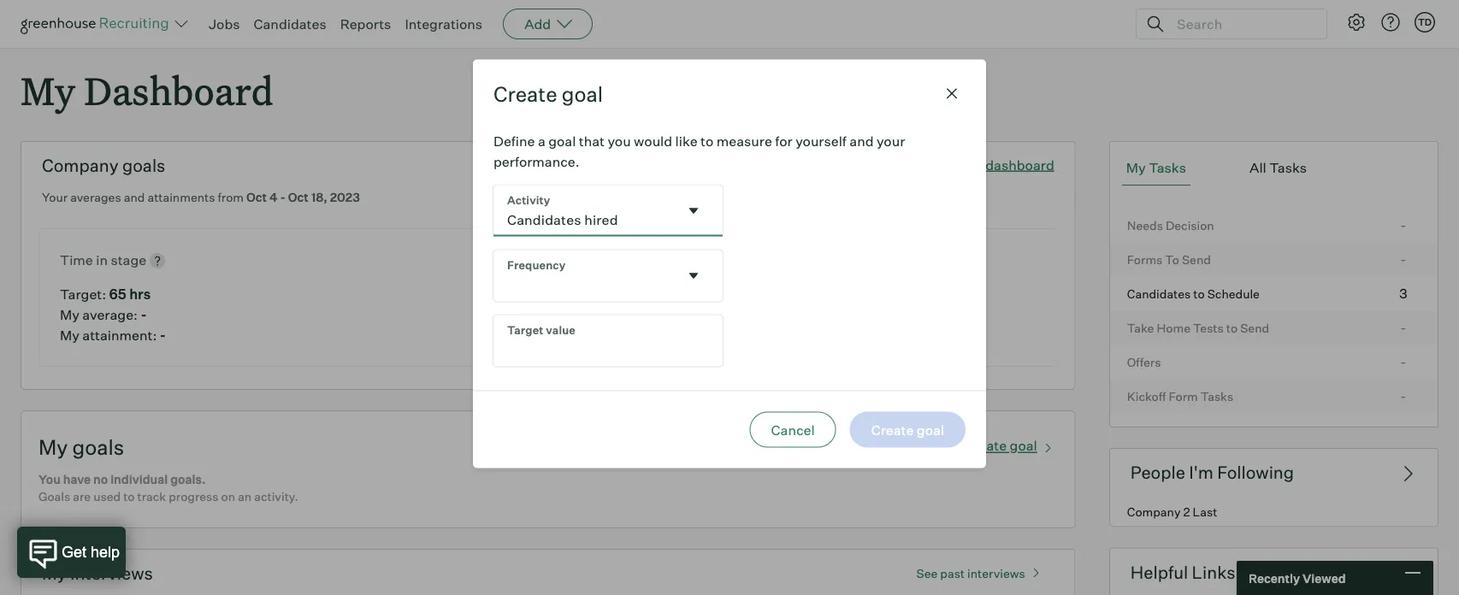 Task type: locate. For each thing, give the bounding box(es) containing it.
none field down toggle flyout "field"
[[494, 250, 723, 302]]

candidates down forms to send
[[1127, 286, 1191, 301]]

company up "averages"
[[42, 155, 119, 176]]

None number field
[[494, 315, 723, 367]]

to up take home tests to send
[[1194, 286, 1205, 301]]

0 vertical spatial see
[[928, 156, 952, 173]]

2 horizontal spatial tasks
[[1270, 159, 1307, 176]]

you
[[38, 472, 61, 487]]

toggle flyout image
[[685, 202, 702, 220]]

tab list
[[1122, 151, 1426, 186]]

to right the like
[[701, 132, 714, 149]]

tasks inside button
[[1270, 159, 1307, 176]]

goal inside define a goal that you would like to measure for yourself and your performance.
[[549, 132, 576, 149]]

and left 'your'
[[850, 132, 874, 149]]

take home tests to send
[[1127, 321, 1270, 336]]

0 vertical spatial company
[[42, 155, 119, 176]]

send down schedule
[[1241, 321, 1270, 336]]

cancel button
[[750, 412, 836, 448]]

see past interviews link
[[908, 559, 1055, 581]]

none field up toggle flyout "field"
[[494, 185, 723, 237]]

2 none field from the top
[[494, 250, 723, 302]]

decision
[[1166, 218, 1215, 233]]

recently
[[1249, 571, 1300, 586]]

goals up attainments
[[122, 155, 165, 176]]

0 horizontal spatial company
[[42, 155, 119, 176]]

0 horizontal spatial candidates
[[254, 15, 326, 33]]

Search text field
[[1173, 12, 1311, 36]]

to down individual
[[123, 490, 135, 504]]

goals up no
[[72, 435, 124, 460]]

target: 65 hrs my average: - my attainment: -
[[60, 286, 166, 344]]

0 horizontal spatial create goal
[[494, 81, 603, 107]]

None field
[[494, 185, 723, 237], [494, 250, 723, 302]]

0 vertical spatial goals
[[122, 155, 165, 176]]

to
[[701, 132, 714, 149], [1194, 286, 1205, 301], [1227, 321, 1238, 336], [123, 490, 135, 504]]

oct left 4
[[246, 190, 267, 205]]

have
[[63, 472, 91, 487]]

0 vertical spatial candidates
[[254, 15, 326, 33]]

average:
[[82, 306, 138, 324]]

see down close modal icon
[[928, 156, 952, 173]]

my for goals
[[38, 435, 68, 460]]

tasks
[[1149, 159, 1187, 176], [1270, 159, 1307, 176], [1201, 389, 1234, 404]]

performance.
[[494, 153, 580, 170]]

0 horizontal spatial and
[[124, 190, 145, 205]]

your
[[877, 132, 905, 149]]

measure
[[717, 132, 772, 149]]

see for my interviews
[[917, 566, 938, 581]]

to right tests
[[1227, 321, 1238, 336]]

1 vertical spatial and
[[124, 190, 145, 205]]

-
[[280, 190, 286, 205], [1401, 216, 1407, 233], [1401, 250, 1407, 268], [141, 306, 147, 324], [1401, 319, 1407, 336], [160, 327, 166, 344], [1401, 353, 1407, 370], [1401, 387, 1407, 404]]

take
[[1127, 321, 1154, 336]]

1 horizontal spatial candidates
[[1127, 286, 1191, 301]]

would
[[634, 132, 673, 149]]

0 horizontal spatial create
[[494, 81, 557, 107]]

people
[[1131, 462, 1186, 484]]

1 horizontal spatial create goal
[[965, 438, 1037, 455]]

goal
[[562, 81, 603, 107], [549, 132, 576, 149], [955, 156, 983, 173], [1010, 438, 1037, 455]]

1 vertical spatial none field
[[494, 250, 723, 302]]

kickoff
[[1127, 389, 1166, 404]]

a
[[538, 132, 546, 149]]

jobs
[[209, 15, 240, 33]]

candidates right jobs
[[254, 15, 326, 33]]

oct left 18, on the left top of the page
[[288, 190, 309, 205]]

viewed
[[1303, 571, 1346, 586]]

create
[[494, 81, 557, 107], [965, 438, 1007, 455]]

1 vertical spatial company
[[1127, 505, 1181, 520]]

tasks for all tasks
[[1270, 159, 1307, 176]]

1 none field from the top
[[494, 185, 723, 237]]

send
[[1182, 252, 1211, 267], [1241, 321, 1270, 336]]

1 vertical spatial see
[[917, 566, 938, 581]]

your
[[42, 190, 68, 205]]

oct
[[246, 190, 267, 205], [288, 190, 309, 205]]

last
[[1193, 505, 1218, 520]]

dashboard
[[84, 65, 273, 115]]

recently viewed
[[1249, 571, 1346, 586]]

company left 2
[[1127, 505, 1181, 520]]

my
[[21, 65, 75, 115], [1127, 159, 1146, 176], [60, 306, 79, 324], [60, 327, 79, 344], [38, 435, 68, 460], [42, 563, 66, 584]]

0 vertical spatial send
[[1182, 252, 1211, 267]]

tasks right the all at top
[[1270, 159, 1307, 176]]

td button
[[1415, 12, 1436, 33]]

forms to send
[[1127, 252, 1211, 267]]

0 vertical spatial create
[[494, 81, 557, 107]]

0 vertical spatial none field
[[494, 185, 723, 237]]

candidates
[[254, 15, 326, 33], [1127, 286, 1191, 301]]

yourself
[[796, 132, 847, 149]]

my dashboard
[[21, 65, 273, 115]]

0 vertical spatial and
[[850, 132, 874, 149]]

see goal dashboard
[[928, 156, 1055, 173]]

add
[[525, 15, 551, 33]]

None text field
[[494, 250, 678, 302]]

1 horizontal spatial tasks
[[1201, 389, 1234, 404]]

target:
[[60, 286, 106, 303]]

individual
[[110, 472, 168, 487]]

that
[[579, 132, 605, 149]]

tasks for my tasks
[[1149, 159, 1187, 176]]

and
[[850, 132, 874, 149], [124, 190, 145, 205]]

create goal
[[494, 81, 603, 107], [965, 438, 1037, 455]]

time
[[60, 252, 93, 269]]

see left past at right
[[917, 566, 938, 581]]

1 horizontal spatial oct
[[288, 190, 309, 205]]

i'm
[[1189, 462, 1214, 484]]

my tasks button
[[1122, 151, 1191, 186]]

1 vertical spatial create
[[965, 438, 1007, 455]]

averages
[[70, 190, 121, 205]]

dashboard
[[986, 156, 1055, 173]]

helpful
[[1131, 562, 1189, 583]]

all tasks button
[[1246, 151, 1312, 186]]

1 vertical spatial candidates
[[1127, 286, 1191, 301]]

tab list containing my tasks
[[1122, 151, 1426, 186]]

form
[[1169, 389, 1198, 404]]

goals
[[122, 155, 165, 176], [72, 435, 124, 460]]

0 horizontal spatial tasks
[[1149, 159, 1187, 176]]

td button
[[1412, 9, 1439, 36]]

kickoff form tasks
[[1127, 389, 1234, 404]]

0 vertical spatial create goal
[[494, 81, 603, 107]]

interviews
[[968, 566, 1026, 581]]

None text field
[[494, 185, 678, 237]]

and inside define a goal that you would like to measure for yourself and your performance.
[[850, 132, 874, 149]]

toggle flyout image
[[685, 267, 702, 285]]

and right "averages"
[[124, 190, 145, 205]]

18,
[[311, 190, 327, 205]]

1 horizontal spatial company
[[1127, 505, 1181, 520]]

1 vertical spatial send
[[1241, 321, 1270, 336]]

tasks inside "button"
[[1149, 159, 1187, 176]]

1 horizontal spatial and
[[850, 132, 874, 149]]

tasks right form on the bottom of the page
[[1201, 389, 1234, 404]]

0 horizontal spatial oct
[[246, 190, 267, 205]]

tasks up needs decision
[[1149, 159, 1187, 176]]

all tasks
[[1250, 159, 1307, 176]]

see goal dashboard link
[[928, 156, 1055, 173]]

my inside "button"
[[1127, 159, 1146, 176]]

company for company goals
[[42, 155, 119, 176]]

see
[[928, 156, 952, 173], [917, 566, 938, 581]]

define a goal that you would like to measure for yourself and your performance.
[[494, 132, 905, 170]]

1 vertical spatial goals
[[72, 435, 124, 460]]

1 horizontal spatial create
[[965, 438, 1007, 455]]

send right to
[[1182, 252, 1211, 267]]



Task type: describe. For each thing, give the bounding box(es) containing it.
my interviews
[[42, 563, 153, 584]]

td
[[1418, 16, 1432, 28]]

helpful links
[[1131, 562, 1236, 583]]

no
[[93, 472, 108, 487]]

reports link
[[340, 15, 391, 33]]

my tasks
[[1127, 159, 1187, 176]]

greenhouse recruiting image
[[21, 14, 175, 34]]

all
[[1250, 159, 1267, 176]]

configure image
[[1347, 12, 1367, 33]]

integrations
[[405, 15, 483, 33]]

past
[[940, 566, 965, 581]]

my for dashboard
[[21, 65, 75, 115]]

1 horizontal spatial send
[[1241, 321, 1270, 336]]

goals.
[[170, 472, 206, 487]]

candidates link
[[254, 15, 326, 33]]

4
[[269, 190, 278, 205]]

time in
[[60, 252, 111, 269]]

see past interviews
[[917, 566, 1026, 581]]

forms
[[1127, 252, 1163, 267]]

your averages and attainments from oct 4 - oct 18, 2023
[[42, 190, 360, 205]]

progress
[[169, 490, 219, 504]]

reports
[[340, 15, 391, 33]]

define
[[494, 132, 535, 149]]

add button
[[503, 9, 593, 39]]

stage
[[111, 252, 146, 269]]

on
[[221, 490, 235, 504]]

1 oct from the left
[[246, 190, 267, 205]]

offers
[[1127, 355, 1161, 370]]

2023
[[330, 190, 360, 205]]

create goal link
[[965, 434, 1058, 455]]

1 vertical spatial create goal
[[965, 438, 1037, 455]]

people i'm following
[[1131, 462, 1294, 484]]

candidates for candidates
[[254, 15, 326, 33]]

to inside you have no individual goals. goals are used to track progress on an activity.
[[123, 490, 135, 504]]

integrations link
[[405, 15, 483, 33]]

candidates for candidates to schedule
[[1127, 286, 1191, 301]]

2
[[1184, 505, 1191, 520]]

from
[[218, 190, 244, 205]]

attainment:
[[82, 327, 157, 344]]

cancel
[[771, 421, 815, 439]]

people i'm following link
[[1109, 448, 1439, 496]]

jobs link
[[209, 15, 240, 33]]

links
[[1192, 562, 1236, 583]]

goals
[[38, 490, 70, 504]]

activity.
[[254, 490, 298, 504]]

schedule
[[1208, 286, 1260, 301]]

needs decision
[[1127, 218, 1215, 233]]

3
[[1400, 285, 1408, 302]]

like
[[676, 132, 698, 149]]

candidates to schedule
[[1127, 286, 1260, 301]]

company for company 2 last
[[1127, 505, 1181, 520]]

company 2 last
[[1127, 505, 1218, 520]]

2 oct from the left
[[288, 190, 309, 205]]

company goals
[[42, 155, 165, 176]]

attainments
[[147, 190, 215, 205]]

for
[[775, 132, 793, 149]]

company 2 last link
[[1110, 496, 1438, 526]]

an
[[238, 490, 252, 504]]

interviews
[[70, 563, 153, 584]]

goals for my goals
[[72, 435, 124, 460]]

needs
[[1127, 218, 1163, 233]]

following
[[1218, 462, 1294, 484]]

in
[[96, 252, 108, 269]]

none field toggle flyout
[[494, 250, 723, 302]]

used
[[93, 490, 121, 504]]

close modal icon image
[[942, 83, 962, 104]]

goals for company goals
[[122, 155, 165, 176]]

hrs
[[129, 286, 151, 303]]

my for interviews
[[42, 563, 66, 584]]

tests
[[1193, 321, 1224, 336]]

0 horizontal spatial send
[[1182, 252, 1211, 267]]

track
[[137, 490, 166, 504]]

to
[[1165, 252, 1180, 267]]

my for tasks
[[1127, 159, 1146, 176]]

see for company goals
[[928, 156, 952, 173]]

home
[[1157, 321, 1191, 336]]

65
[[109, 286, 126, 303]]

you have no individual goals. goals are used to track progress on an activity.
[[38, 472, 298, 504]]

my goals
[[38, 435, 124, 460]]

are
[[73, 490, 91, 504]]

to inside define a goal that you would like to measure for yourself and your performance.
[[701, 132, 714, 149]]



Task type: vqa. For each thing, say whether or not it's contained in the screenshot.
leftmost "Jobs"
no



